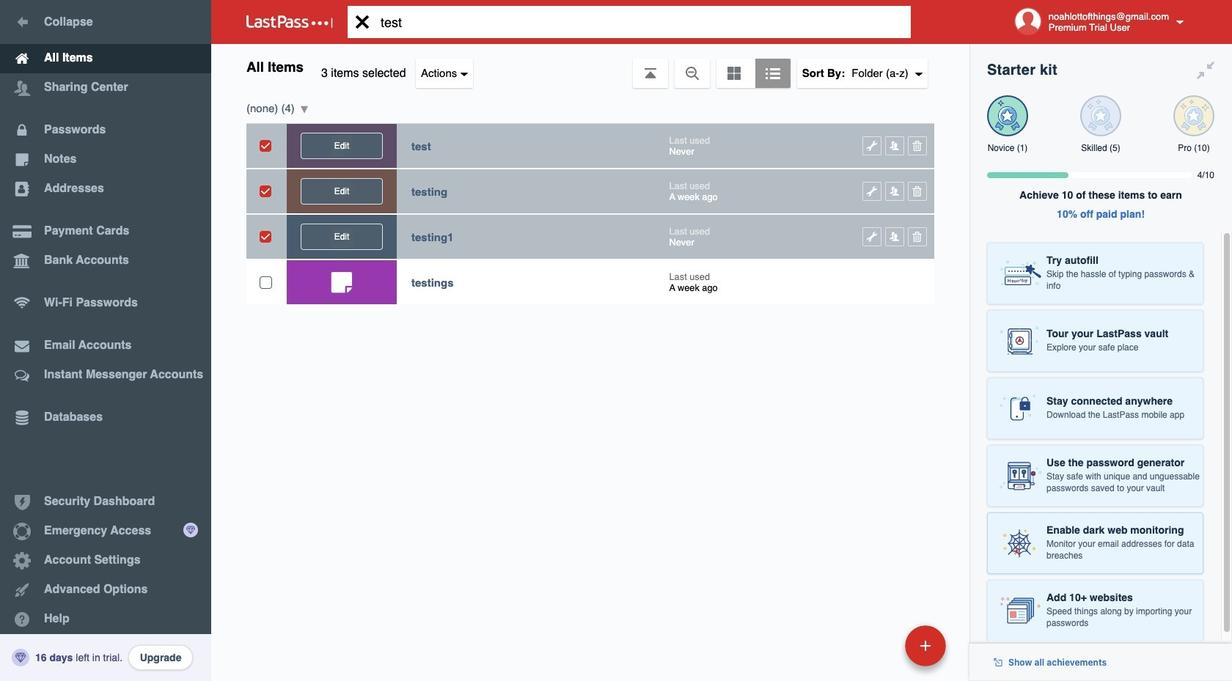 Task type: locate. For each thing, give the bounding box(es) containing it.
clear search image
[[348, 6, 377, 38]]

vault options navigation
[[211, 44, 970, 88]]

Search search field
[[348, 6, 934, 38]]



Task type: vqa. For each thing, say whether or not it's contained in the screenshot.
lastpass 'image'
yes



Task type: describe. For each thing, give the bounding box(es) containing it.
main navigation navigation
[[0, 0, 211, 681]]

new item navigation
[[804, 621, 955, 681]]

lastpass image
[[246, 15, 333, 29]]

new item element
[[804, 625, 951, 667]]

search my vault text field
[[348, 6, 934, 38]]



